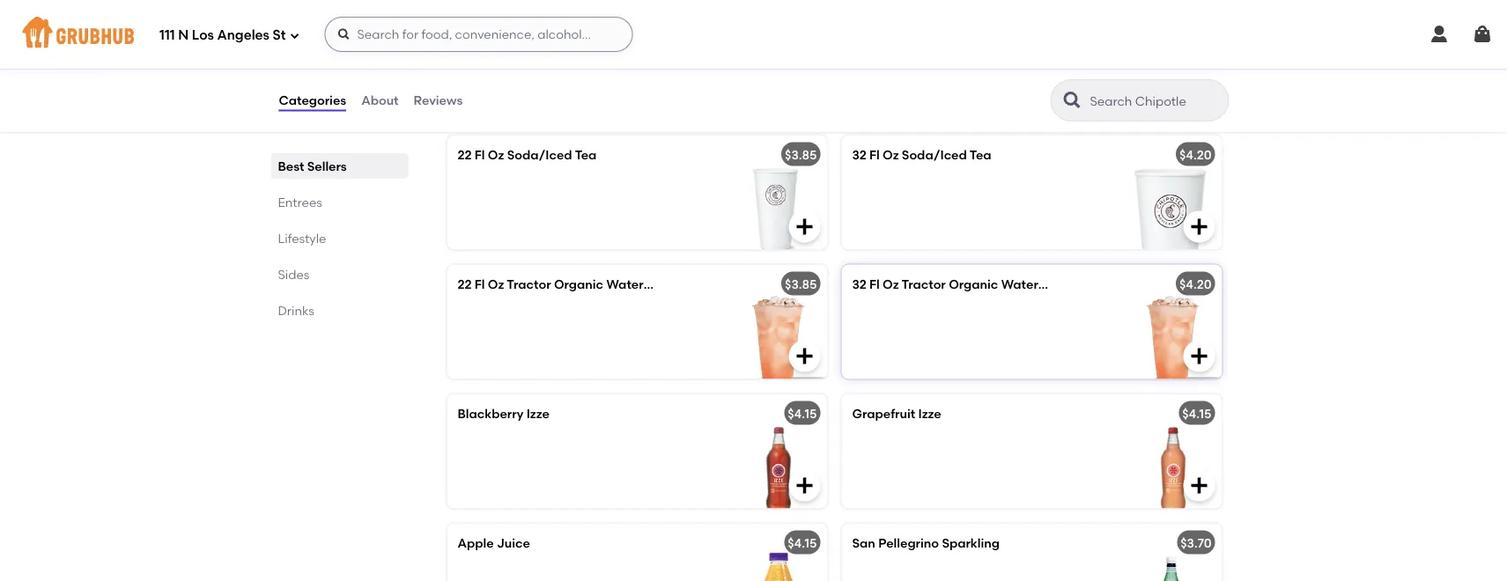 Task type: locate. For each thing, give the bounding box(es) containing it.
1 horizontal spatial tractor
[[902, 277, 946, 292]]

izze right the blackberry
[[527, 406, 550, 421]]

1 horizontal spatial svg image
[[795, 475, 816, 497]]

blackberry izze image
[[696, 394, 828, 509]]

2 vertical spatial svg image
[[795, 475, 816, 497]]

32 for 32 fl oz soda/iced tea
[[853, 147, 867, 162]]

izze for blackberry izze
[[527, 406, 550, 421]]

$4.15 for grapefruit izze
[[1183, 406, 1212, 421]]

22
[[458, 147, 472, 162], [458, 277, 472, 292]]

0 horizontal spatial organic
[[554, 277, 604, 292]]

1 22 from the top
[[458, 147, 472, 162]]

1 vertical spatial $4.20
[[1180, 277, 1212, 292]]

32
[[853, 147, 867, 162], [853, 277, 867, 292]]

1 horizontal spatial watermelon
[[1002, 277, 1076, 292]]

entrees tab
[[278, 193, 401, 212]]

limeade
[[684, 277, 737, 292], [1079, 277, 1132, 292]]

2 tractor from the left
[[902, 277, 946, 292]]

grapefruit izze
[[853, 406, 942, 421]]

blackberry izze
[[458, 406, 550, 421]]

1 horizontal spatial limeade
[[1079, 277, 1132, 292]]

fl for 32 fl oz tractor organic watermelon limeade
[[870, 277, 880, 292]]

$4.20 for 32 fl oz soda/iced tea
[[1180, 147, 1212, 162]]

grapefruit izze image
[[1091, 394, 1223, 509]]

1 watermelon from the left
[[607, 277, 681, 292]]

drinks
[[444, 94, 502, 116], [278, 303, 314, 318]]

0 horizontal spatial tea
[[575, 147, 597, 162]]

2 soda/iced from the left
[[902, 147, 968, 162]]

2 $4.20 from the top
[[1180, 277, 1212, 292]]

32 fl oz soda/iced tea image
[[1091, 135, 1223, 250]]

izze right grapefruit
[[919, 406, 942, 421]]

soda/iced for 32 fl oz soda/iced tea
[[902, 147, 968, 162]]

tea for 32 fl oz soda/iced tea
[[970, 147, 992, 162]]

0 vertical spatial $3.85
[[785, 147, 817, 162]]

111
[[160, 27, 175, 43]]

$3.85
[[785, 147, 817, 162], [785, 277, 817, 292]]

1 horizontal spatial soda/iced
[[902, 147, 968, 162]]

lifestyle
[[278, 231, 326, 246]]

apple juice
[[458, 536, 530, 551]]

tractor
[[507, 277, 551, 292], [902, 277, 946, 292]]

0 vertical spatial 22
[[458, 147, 472, 162]]

1 vertical spatial 22
[[458, 277, 472, 292]]

$4.15 for apple juice
[[788, 536, 817, 551]]

angeles
[[217, 27, 270, 43]]

pellegrino
[[879, 536, 940, 551]]

fl for 22 fl oz soda/iced tea
[[475, 147, 485, 162]]

drinks down search for food, convenience, alcohol... search box at the top
[[444, 94, 502, 116]]

soda/iced for 22 fl oz soda/iced tea
[[507, 147, 572, 162]]

1 $4.20 from the top
[[1180, 147, 1212, 162]]

blackberry
[[458, 406, 524, 421]]

1 vertical spatial svg image
[[1189, 346, 1211, 367]]

1 vertical spatial $3.85
[[785, 277, 817, 292]]

1 vertical spatial drinks
[[278, 303, 314, 318]]

0 vertical spatial $4.20
[[1180, 147, 1212, 162]]

1 horizontal spatial organic
[[949, 277, 999, 292]]

0 horizontal spatial svg image
[[290, 30, 300, 41]]

0 horizontal spatial drinks
[[278, 303, 314, 318]]

oz
[[488, 147, 504, 162], [883, 147, 899, 162], [488, 277, 504, 292], [883, 277, 899, 292]]

0 horizontal spatial limeade
[[684, 277, 737, 292]]

st
[[273, 27, 286, 43]]

2 horizontal spatial svg image
[[1189, 346, 1211, 367]]

2 tea from the left
[[970, 147, 992, 162]]

0 vertical spatial drinks
[[444, 94, 502, 116]]

reviews
[[414, 93, 463, 108]]

tea for 22 fl oz soda/iced tea
[[575, 147, 597, 162]]

2 limeade from the left
[[1079, 277, 1132, 292]]

1 tea from the left
[[575, 147, 597, 162]]

limeade for 22 fl oz tractor organic watermelon limeade
[[684, 277, 737, 292]]

1 32 from the top
[[853, 147, 867, 162]]

entrees
[[278, 195, 323, 210]]

22 fl oz soda/iced tea image
[[696, 135, 828, 250]]

tea
[[575, 147, 597, 162], [970, 147, 992, 162]]

1 vertical spatial 32
[[853, 277, 867, 292]]

grapefruit
[[853, 406, 916, 421]]

1 organic from the left
[[554, 277, 604, 292]]

1 tractor from the left
[[507, 277, 551, 292]]

1 horizontal spatial tea
[[970, 147, 992, 162]]

organic
[[554, 277, 604, 292], [949, 277, 999, 292]]

2 $3.85 from the top
[[785, 277, 817, 292]]

$4.20
[[1180, 147, 1212, 162], [1180, 277, 1212, 292]]

main navigation navigation
[[0, 0, 1508, 69]]

0 vertical spatial 32
[[853, 147, 867, 162]]

1 horizontal spatial izze
[[919, 406, 942, 421]]

best sellers tab
[[278, 157, 401, 175]]

n
[[178, 27, 189, 43]]

0 vertical spatial svg image
[[290, 30, 300, 41]]

search icon image
[[1062, 90, 1084, 111]]

0 horizontal spatial watermelon
[[607, 277, 681, 292]]

drinks tab
[[278, 301, 401, 320]]

0 horizontal spatial izze
[[527, 406, 550, 421]]

2 22 from the top
[[458, 277, 472, 292]]

2 watermelon from the left
[[1002, 277, 1076, 292]]

22 fl oz tractor organic watermelon limeade
[[458, 277, 737, 292]]

organic for 32
[[949, 277, 999, 292]]

izze
[[527, 406, 550, 421], [919, 406, 942, 421]]

2 izze from the left
[[919, 406, 942, 421]]

2 organic from the left
[[949, 277, 999, 292]]

sellers
[[307, 159, 347, 174]]

1 horizontal spatial drinks
[[444, 94, 502, 116]]

svg image
[[1430, 24, 1451, 45], [1473, 24, 1494, 45], [337, 27, 351, 41], [795, 216, 816, 237], [1189, 216, 1211, 237], [795, 346, 816, 367], [1189, 475, 1211, 497]]

svg image
[[290, 30, 300, 41], [1189, 346, 1211, 367], [795, 475, 816, 497]]

0 horizontal spatial tractor
[[507, 277, 551, 292]]

lifestyle tab
[[278, 229, 401, 248]]

1 $3.85 from the top
[[785, 147, 817, 162]]

2 32 from the top
[[853, 277, 867, 292]]

tractor for 32
[[902, 277, 946, 292]]

drinks down sides
[[278, 303, 314, 318]]

about
[[361, 93, 399, 108]]

soda/iced
[[507, 147, 572, 162], [902, 147, 968, 162]]

fl for 32 fl oz soda/iced tea
[[870, 147, 880, 162]]

0 horizontal spatial soda/iced
[[507, 147, 572, 162]]

$4.20 for 32 fl oz tractor organic watermelon limeade
[[1180, 277, 1212, 292]]

111 n los angeles st
[[160, 27, 286, 43]]

best sellers
[[278, 159, 347, 174]]

22 for 22 fl oz soda/iced tea
[[458, 147, 472, 162]]

fl
[[475, 147, 485, 162], [870, 147, 880, 162], [475, 277, 485, 292], [870, 277, 880, 292]]

1 izze from the left
[[527, 406, 550, 421]]

1 soda/iced from the left
[[507, 147, 572, 162]]

1 limeade from the left
[[684, 277, 737, 292]]

$4.15
[[788, 406, 817, 421], [1183, 406, 1212, 421], [788, 536, 817, 551]]

watermelon
[[607, 277, 681, 292], [1002, 277, 1076, 292]]

oz for 32 fl oz soda/iced tea
[[883, 147, 899, 162]]



Task type: describe. For each thing, give the bounding box(es) containing it.
apple juice image
[[696, 524, 828, 582]]

oz for 22 fl oz tractor organic watermelon limeade
[[488, 277, 504, 292]]

best
[[278, 159, 304, 174]]

categories
[[279, 93, 347, 108]]

izze for grapefruit izze
[[919, 406, 942, 421]]

fl for 22 fl oz tractor organic watermelon limeade
[[475, 277, 485, 292]]

categories button
[[278, 69, 347, 132]]

watermelon for 22 fl oz tractor organic watermelon limeade
[[607, 277, 681, 292]]

san pellegrino sparkling image
[[1091, 524, 1223, 582]]

$3.70
[[1181, 536, 1212, 551]]

oz for 22 fl oz soda/iced tea
[[488, 147, 504, 162]]

drinks inside tab
[[278, 303, 314, 318]]

32 fl oz tractor organic watermelon limeade
[[853, 277, 1132, 292]]

juice
[[497, 536, 530, 551]]

san pellegrino sparkling
[[853, 536, 1003, 551]]

Search for food, convenience, alcohol... search field
[[325, 17, 633, 52]]

limeade for 32 fl oz tractor organic watermelon limeade
[[1079, 277, 1132, 292]]

Search Chipotle search field
[[1089, 93, 1224, 109]]

22 fl oz tractor organic watermelon limeade image
[[696, 265, 828, 379]]

22 fl oz soda/iced tea
[[458, 147, 597, 162]]

svg image inside main navigation navigation
[[290, 30, 300, 41]]

watermelon for 32 fl oz tractor organic watermelon limeade
[[1002, 277, 1076, 292]]

32 fl oz soda/iced tea
[[853, 147, 992, 162]]

$3.85 for 32 fl oz tractor organic watermelon limeade
[[785, 277, 817, 292]]

about button
[[361, 69, 400, 132]]

sides
[[278, 267, 310, 282]]

$3.85 for 32 fl oz soda/iced tea
[[785, 147, 817, 162]]

32 fl oz tractor organic watermelon limeade image
[[1091, 265, 1223, 379]]

organic for 22
[[554, 277, 604, 292]]

svg image for blackberry izze
[[795, 475, 816, 497]]

sides tab
[[278, 265, 401, 284]]

tractor for 22
[[507, 277, 551, 292]]

22 for 22 fl oz tractor organic watermelon limeade
[[458, 277, 472, 292]]

$4.15 for blackberry izze
[[788, 406, 817, 421]]

reviews button
[[413, 69, 464, 132]]

svg image for 32 fl oz tractor organic watermelon limeade
[[1189, 346, 1211, 367]]

32 for 32 fl oz tractor organic watermelon limeade
[[853, 277, 867, 292]]

los
[[192, 27, 214, 43]]

apple
[[458, 536, 494, 551]]

sparkling
[[943, 536, 1000, 551]]

oz for 32 fl oz tractor organic watermelon limeade
[[883, 277, 899, 292]]

san
[[853, 536, 876, 551]]



Task type: vqa. For each thing, say whether or not it's contained in the screenshot.
Indian's • Dessert
no



